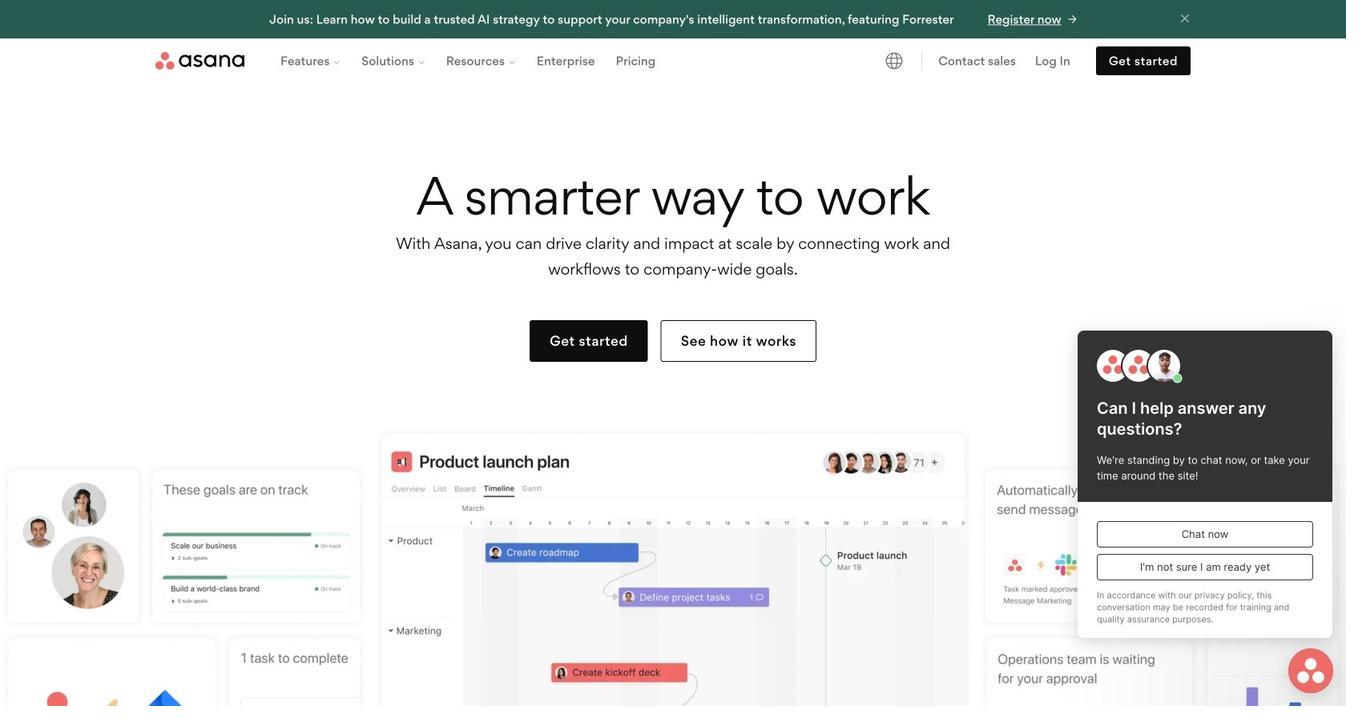 Task type: describe. For each thing, give the bounding box(es) containing it.
a smarter way to work - asana product ui image
[[0, 426, 1346, 707]]



Task type: locate. For each thing, give the bounding box(es) containing it.
group
[[270, 38, 666, 83]]



Task type: vqa. For each thing, say whether or not it's contained in the screenshot.
Get
no



